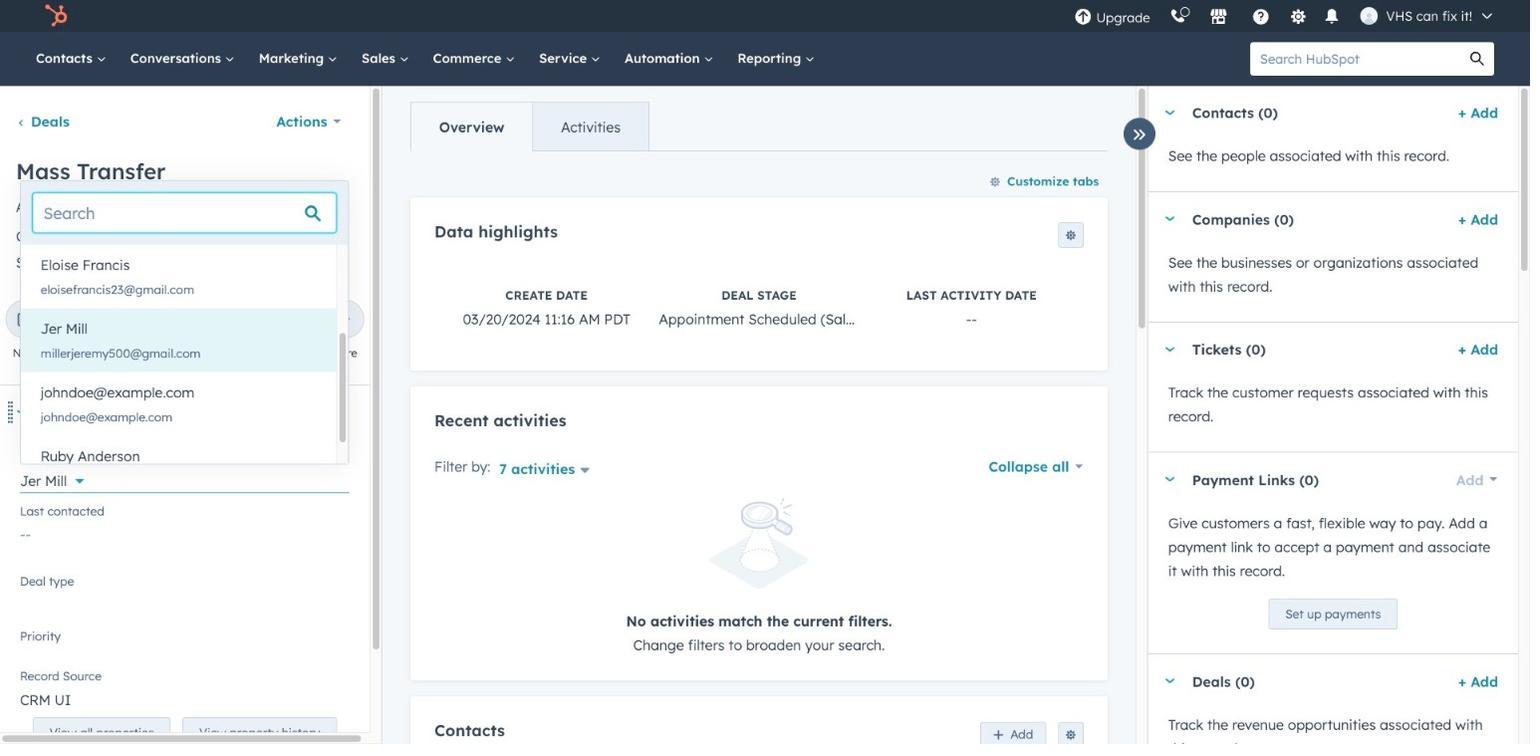 Task type: locate. For each thing, give the bounding box(es) containing it.
caret image
[[1164, 110, 1176, 115]]

Search HubSpot search field
[[1250, 42, 1461, 76]]

caret image
[[1164, 216, 1176, 221], [1164, 347, 1176, 352], [16, 410, 28, 415], [1164, 477, 1176, 482], [1164, 679, 1176, 684]]

Search search field
[[33, 193, 337, 233]]

list box
[[21, 245, 348, 500]]

menu
[[1065, 0, 1506, 32]]

-- text field
[[20, 516, 350, 548]]

task image
[[208, 312, 226, 330]]

alert
[[434, 498, 1084, 657]]

navigation
[[410, 102, 649, 151]]

jacob simon image
[[1360, 7, 1378, 25]]

marketplaces image
[[1210, 9, 1228, 27]]



Task type: describe. For each thing, give the bounding box(es) containing it.
meeting image
[[272, 312, 290, 330]]

email image
[[80, 312, 98, 330]]

more image
[[335, 312, 353, 330]]

note image
[[17, 312, 34, 330]]

call image
[[144, 312, 162, 330]]

MM/DD/YYYY text field
[[94, 224, 236, 249]]



Task type: vqa. For each thing, say whether or not it's contained in the screenshot.
checkbox
no



